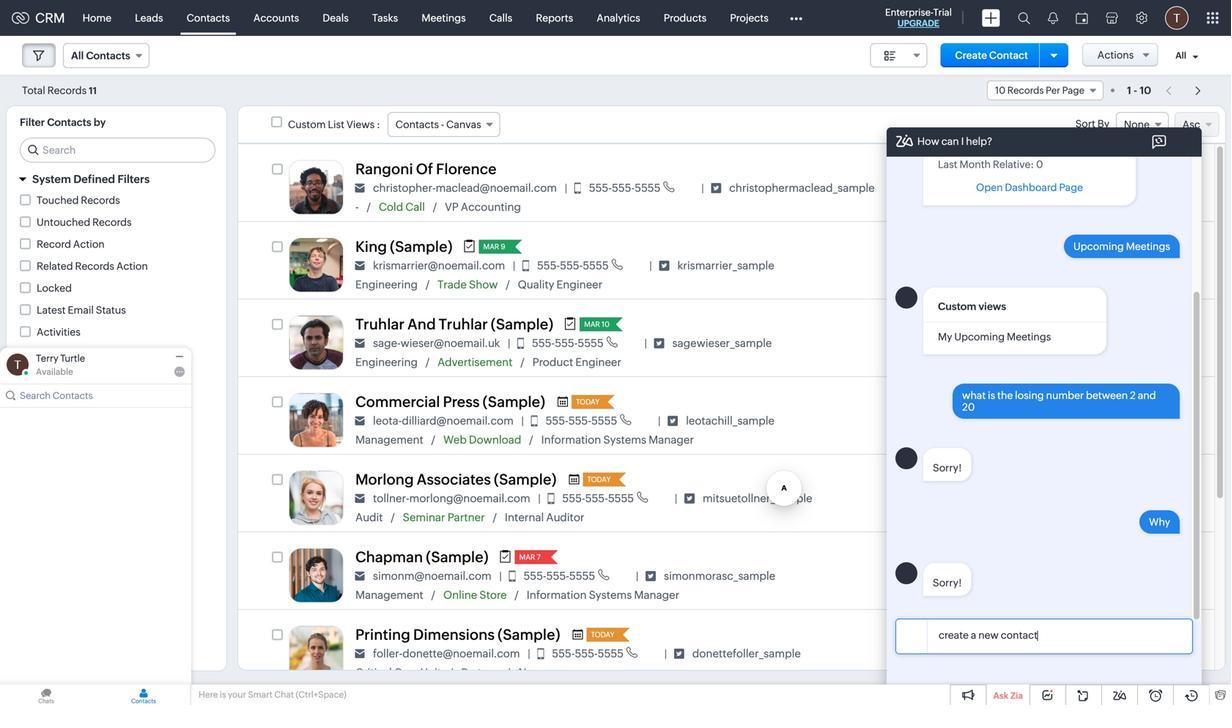 Task type: locate. For each thing, give the bounding box(es) containing it.
1 horizontal spatial custom
[[938, 301, 977, 313]]

0 vertical spatial action
[[73, 239, 105, 250]]

2024 for commercial press (sample)
[[1017, 419, 1040, 430]]

ruby anderson mar 8, 2024 07:19 am up views
[[987, 249, 1083, 274]]

icon_mobile image
[[574, 183, 581, 194], [523, 260, 529, 271], [517, 338, 524, 349], [531, 416, 538, 427], [548, 494, 554, 505], [509, 571, 516, 582], [537, 649, 544, 660]]

canvas image for chapman (sample)
[[956, 563, 982, 588]]

1 vertical spatial systems
[[589, 589, 632, 602]]

5555 for king (sample)
[[583, 259, 609, 272]]

/ left web on the bottom
[[432, 435, 435, 446]]

0 vertical spatial deals
[[323, 12, 349, 24]]

anderson up "losing"
[[1017, 327, 1068, 340]]

4 canvas image from the top
[[956, 640, 982, 666]]

management down chapman
[[355, 589, 423, 602]]

canvas image
[[956, 174, 982, 200], [956, 407, 982, 433], [956, 563, 982, 588], [956, 640, 982, 666]]

how
[[918, 135, 940, 147]]

1 vertical spatial custom
[[938, 301, 977, 313]]

3 icon_mail image from the top
[[355, 339, 365, 349]]

10 right 1
[[1140, 85, 1152, 96]]

truhlar
[[355, 316, 405, 333], [439, 316, 488, 333]]

:
[[377, 119, 380, 130]]

canvas profile image image
[[289, 160, 344, 215], [289, 238, 344, 293], [289, 316, 344, 371], [289, 393, 344, 448], [289, 471, 344, 526], [289, 549, 344, 604], [289, 626, 344, 681]]

11
[[89, 85, 97, 96]]

2 anderson from the top
[[1017, 327, 1068, 340]]

2 2024 from the top
[[1017, 263, 1040, 274]]

0 vertical spatial manager
[[649, 434, 694, 447]]

5555 for printing dimensions (sample)
[[598, 648, 624, 661]]

1 horizontal spatial mar
[[519, 553, 535, 562]]

custom
[[288, 119, 326, 130], [938, 301, 977, 313]]

0 vertical spatial canvas image
[[956, 329, 982, 355]]

8, down orlando
[[1006, 186, 1015, 197]]

am down the what is the losing number between 2 and 20
[[1069, 419, 1083, 430]]

mar down orlando
[[987, 186, 1004, 197]]

1 vertical spatial today
[[587, 476, 611, 484]]

0 vertical spatial information systems manager
[[541, 434, 694, 447]]

1 ruby anderson mar 8, 2024 07:19 am from the top
[[987, 249, 1083, 274]]

custom up my on the top right of page
[[938, 301, 977, 313]]

simonm@noemail.com
[[373, 570, 492, 583]]

(sample) down 'store'
[[498, 627, 560, 644]]

custom left list
[[288, 119, 326, 130]]

4 mar from the top
[[987, 419, 1004, 430]]

my upcoming meetings
[[938, 331, 1051, 343]]

latest email status
[[37, 305, 126, 316]]

8, for commercial press (sample)
[[1006, 419, 1015, 430]]

action up related records action
[[73, 239, 105, 250]]

mar inside the "orlando gary mar 8, 2024 09:16 am"
[[987, 186, 1004, 197]]

icon_mail image down chapman
[[355, 572, 365, 582]]

ruby anderson mar 8, 2024 07:19 am for printing dimensions (sample)
[[987, 638, 1083, 663]]

anderson up zia
[[1017, 638, 1068, 650]]

morlong associates (sample)
[[355, 472, 557, 489]]

0 vertical spatial custom
[[288, 119, 326, 130]]

christopher-maclead@noemail.com link
[[373, 182, 557, 195]]

system defined filters button
[[7, 166, 226, 192]]

ruby for truhlar and truhlar (sample)
[[987, 327, 1014, 340]]

management down leota-
[[355, 434, 423, 447]]

/ right download
[[529, 435, 533, 446]]

king (sample) link
[[355, 239, 453, 255]]

0 vertical spatial -
[[1134, 85, 1138, 96]]

1 horizontal spatial truhlar
[[439, 316, 488, 333]]

all inside "field"
[[71, 50, 84, 62]]

2 ruby from the top
[[987, 327, 1014, 340]]

1 vertical spatial mar
[[584, 320, 600, 329]]

manager for chapman (sample)
[[634, 589, 680, 602]]

1 vertical spatial engineering
[[355, 356, 418, 369]]

records left 11
[[47, 85, 87, 96]]

5555 for chapman (sample)
[[569, 570, 595, 583]]

icon_mail image for truhlar and truhlar (sample)
[[355, 339, 365, 349]]

4 anderson from the top
[[1017, 638, 1068, 650]]

7 canvas profile image image from the top
[[289, 626, 344, 681]]

is inside the what is the losing number between 2 and 20
[[988, 390, 996, 402]]

commercial press (sample)
[[355, 394, 545, 411]]

maclead@noemail.com
[[436, 182, 557, 194]]

the
[[998, 390, 1013, 402]]

0 vertical spatial today
[[576, 398, 600, 406]]

0 horizontal spatial action
[[73, 239, 105, 250]]

4 ruby from the top
[[987, 638, 1014, 650]]

1 engineering from the top
[[355, 278, 418, 291]]

custom views
[[938, 301, 1006, 313]]

2 mar from the top
[[987, 263, 1004, 274]]

2 vertical spatial today
[[591, 631, 615, 639]]

mar up product engineer
[[584, 320, 600, 329]]

ruby anderson mar 8, 2024 07:19 am down views
[[987, 327, 1083, 352]]

1 horizontal spatial deals
[[323, 12, 349, 24]]

canvas profile image image for printing
[[289, 626, 344, 681]]

web
[[443, 434, 467, 447]]

3 2024 from the top
[[1017, 341, 1040, 352]]

all for all contacts
[[71, 50, 84, 62]]

canvas profile image image for morlong
[[289, 471, 344, 526]]

records down defined
[[81, 195, 120, 206]]

ruby up views
[[987, 249, 1014, 262]]

icon_twitter image for king (sample)
[[659, 261, 670, 271]]

(sample) up internal
[[494, 472, 557, 489]]

anderson for commercial press (sample)
[[1017, 405, 1068, 417]]

0 horizontal spatial -
[[355, 201, 359, 213]]

Other Modules field
[[780, 6, 812, 30]]

- left canvas
[[441, 119, 444, 130]]

(sample)
[[390, 239, 453, 255], [491, 316, 554, 333], [483, 394, 545, 411], [494, 472, 557, 489], [426, 549, 489, 566], [498, 627, 560, 644]]

printing
[[355, 627, 410, 644]]

deals left the tasks
[[323, 12, 349, 24]]

am up number
[[1069, 341, 1083, 352]]

king (sample)
[[355, 239, 453, 255]]

0 horizontal spatial is
[[220, 690, 226, 700]]

/ down "tollner-"
[[391, 512, 395, 524]]

all up total records 11
[[71, 50, 84, 62]]

0 horizontal spatial all
[[71, 50, 84, 62]]

0 vertical spatial sorry!
[[933, 463, 962, 474]]

search image
[[1018, 12, 1031, 24]]

online
[[443, 589, 477, 602]]

is for here
[[220, 690, 226, 700]]

- inside field
[[441, 119, 444, 130]]

all down profile 'image'
[[1176, 51, 1187, 61]]

search element
[[1009, 0, 1039, 36]]

management for chapman
[[355, 589, 423, 602]]

Search text field
[[21, 139, 215, 162]]

contact
[[989, 49, 1028, 61]]

icon_mail image up audit
[[355, 494, 365, 504]]

1 vertical spatial manager
[[634, 589, 680, 602]]

donette@noemail.com
[[403, 648, 520, 661]]

Type your message... text field
[[928, 628, 1192, 645]]

ruby anderson mar 8, 2024 07:19 am down "losing"
[[987, 405, 1083, 430]]

icon_mobile image for printing dimensions (sample)
[[537, 649, 544, 660]]

donettefoller_sample
[[692, 648, 801, 661]]

mar up views
[[987, 263, 1004, 274]]

8, inside the "orlando gary mar 8, 2024 09:16 am"
[[1006, 186, 1015, 197]]

1 canvas image from the top
[[956, 174, 982, 200]]

0 vertical spatial information
[[541, 434, 601, 447]]

is left the
[[988, 390, 996, 402]]

/ down sage-wieser@noemail.uk link
[[426, 357, 430, 369]]

4 canvas profile image image from the top
[[289, 393, 344, 448]]

canvas image for truhlar and truhlar (sample)
[[956, 329, 982, 355]]

1 canvas image from the top
[[956, 329, 982, 355]]

can
[[942, 135, 959, 147]]

today for morlong associates (sample)
[[587, 476, 611, 484]]

4 2024 from the top
[[1017, 419, 1040, 430]]

records
[[47, 85, 87, 96], [1008, 85, 1044, 96], [81, 195, 120, 206], [92, 217, 132, 228], [75, 261, 114, 272]]

call
[[405, 201, 425, 213]]

5 icon_mail image from the top
[[355, 494, 365, 504]]

meetings
[[422, 12, 466, 24], [1126, 241, 1171, 253], [1007, 331, 1051, 343]]

0 horizontal spatial mar
[[483, 243, 499, 251]]

8, up ask zia
[[1006, 652, 1015, 663]]

1 horizontal spatial -
[[441, 119, 444, 130]]

5555 for truhlar and truhlar (sample)
[[578, 337, 604, 350]]

system
[[32, 173, 71, 186]]

size image
[[884, 49, 896, 62]]

am for printing dimensions (sample)
[[1069, 652, 1083, 663]]

christopher-maclead@noemail.com
[[373, 182, 557, 194]]

anderson down 09:16
[[1017, 249, 1068, 262]]

1 horizontal spatial all
[[1176, 51, 1187, 61]]

accounts
[[253, 12, 299, 24]]

relative:
[[993, 159, 1034, 171]]

florence
[[436, 161, 497, 178]]

why
[[1149, 517, 1171, 529]]

0 vertical spatial systems
[[603, 434, 647, 447]]

profile element
[[1157, 0, 1198, 36]]

ruby up ask
[[987, 638, 1014, 650]]

1 vertical spatial sorry!
[[933, 578, 962, 589]]

5 mar from the top
[[987, 652, 1004, 663]]

is left your
[[220, 690, 226, 700]]

terry
[[36, 353, 58, 364]]

icon_mail image
[[355, 183, 365, 193], [355, 261, 365, 271], [355, 339, 365, 349], [355, 416, 365, 426], [355, 494, 365, 504], [355, 572, 365, 582], [355, 649, 365, 660]]

internal
[[505, 511, 544, 524]]

4 07:19 from the top
[[1042, 652, 1067, 663]]

10 up product engineer
[[602, 320, 610, 329]]

1 vertical spatial management
[[355, 589, 423, 602]]

here is your smart chat (ctrl+space)
[[199, 690, 346, 700]]

2 engineering from the top
[[355, 356, 418, 369]]

foller-donette@noemail.com link
[[373, 648, 520, 661]]

losing
[[1015, 390, 1044, 402]]

product engineer
[[533, 356, 621, 369]]

canvas image for morlong associates (sample)
[[956, 485, 982, 511]]

0 vertical spatial page
[[1063, 85, 1085, 96]]

anderson down "losing"
[[1017, 405, 1068, 417]]

am down upcoming meetings
[[1069, 263, 1083, 274]]

icon_mail image left leota-
[[355, 416, 365, 426]]

7 icon_mail image from the top
[[355, 649, 365, 660]]

canvas image
[[956, 329, 982, 355], [956, 485, 982, 511]]

action up status
[[116, 261, 148, 272]]

4 8, from the top
[[1006, 419, 1015, 430]]

engineer down mar 10 link
[[576, 356, 621, 369]]

3 mar from the top
[[987, 341, 1004, 352]]

profile image
[[1165, 6, 1189, 30]]

mar left 7
[[519, 553, 535, 562]]

calls link
[[478, 0, 524, 36]]

1 horizontal spatial 10
[[995, 85, 1006, 96]]

555-555-5555 for chapman (sample)
[[524, 570, 595, 583]]

1 vertical spatial meetings
[[1126, 241, 1171, 253]]

2024
[[1017, 186, 1040, 197], [1017, 263, 1040, 274], [1017, 341, 1040, 352], [1017, 419, 1040, 430], [1017, 652, 1040, 663]]

ruby anderson mar 8, 2024 07:19 am up zia
[[987, 638, 1083, 663]]

1 vertical spatial engineer
[[576, 356, 621, 369]]

8, up views
[[1006, 263, 1015, 274]]

0 vertical spatial upcoming
[[1074, 241, 1124, 253]]

contacts right leads
[[187, 12, 230, 24]]

1 vertical spatial canvas image
[[956, 485, 982, 511]]

latest
[[37, 305, 66, 316]]

truhlar up wieser@noemail.uk
[[439, 316, 488, 333]]

None field
[[870, 43, 928, 67]]

leads
[[135, 12, 163, 24]]

records down touched records
[[92, 217, 132, 228]]

my
[[938, 331, 953, 343]]

2 horizontal spatial 10
[[1140, 85, 1152, 96]]

1 horizontal spatial upcoming
[[1074, 241, 1124, 253]]

10 Records Per Page field
[[987, 81, 1104, 100]]

4 icon_mail image from the top
[[355, 416, 365, 426]]

engineer for truhlar and truhlar (sample)
[[576, 356, 621, 369]]

555-
[[589, 182, 612, 195], [612, 182, 635, 195], [537, 259, 560, 272], [560, 259, 583, 272], [532, 337, 555, 350], [555, 337, 578, 350], [546, 415, 569, 428], [569, 415, 591, 428], [562, 493, 585, 505], [585, 493, 608, 505], [524, 570, 547, 583], [547, 570, 569, 583], [552, 648, 575, 661], [575, 648, 598, 661]]

engineering down king
[[355, 278, 418, 291]]

analytics
[[597, 12, 640, 24]]

tasks
[[372, 12, 398, 24]]

2024 for printing dimensions (sample)
[[1017, 652, 1040, 663]]

by
[[94, 117, 106, 128]]

1 mar from the top
[[987, 186, 1004, 197]]

anderson for truhlar and truhlar (sample)
[[1017, 327, 1068, 340]]

icon_mail image left sage-
[[355, 339, 365, 349]]

engineer up mar 10 link
[[557, 278, 603, 291]]

icon_mail image for morlong associates (sample)
[[355, 494, 365, 504]]

1 horizontal spatial action
[[116, 261, 148, 272]]

systems
[[603, 434, 647, 447], [589, 589, 632, 602]]

2 canvas profile image image from the top
[[289, 238, 344, 293]]

8, down the
[[1006, 419, 1015, 430]]

mar up ask
[[987, 652, 1004, 663]]

enterprise-trial upgrade
[[885, 7, 952, 28]]

1 - 10
[[1127, 85, 1152, 96]]

mar left 9
[[483, 243, 499, 251]]

crm
[[35, 10, 65, 25]]

orlando
[[987, 172, 1030, 184]]

10
[[1140, 85, 1152, 96], [995, 85, 1006, 96], [602, 320, 610, 329]]

/ down donette@noemail.com
[[507, 668, 510, 679]]

icon_mail image down rangoni
[[355, 183, 365, 193]]

page right gary
[[1059, 182, 1083, 194]]

3 ruby anderson mar 8, 2024 07:19 am from the top
[[987, 405, 1083, 430]]

action
[[73, 239, 105, 250], [116, 261, 148, 272]]

canvas profile image image for chapman
[[289, 549, 344, 604]]

555-555-5555 for king (sample)
[[537, 259, 609, 272]]

canvas image for commercial press (sample)
[[956, 407, 982, 433]]

1 vertical spatial information
[[527, 589, 587, 602]]

2024 for truhlar and truhlar (sample)
[[1017, 341, 1040, 352]]

ruby for commercial press (sample)
[[987, 405, 1014, 417]]

1
[[1127, 85, 1132, 96]]

(sample) down quality
[[491, 316, 554, 333]]

Contacts - Canvas field
[[388, 112, 500, 137]]

/ left the cold
[[367, 201, 371, 213]]

/ down "simonm@noemail.com" link
[[432, 590, 435, 602]]

am right 09:16
[[1070, 186, 1084, 197]]

09:16
[[1042, 186, 1068, 197]]

mar down the
[[987, 419, 1004, 430]]

icon_twitter image
[[711, 183, 721, 193], [659, 261, 670, 271], [654, 339, 664, 349], [668, 416, 678, 426], [685, 494, 695, 504], [646, 572, 656, 582], [674, 649, 684, 660]]

1 vertical spatial upcoming
[[955, 331, 1005, 343]]

christophermaclead_sample
[[729, 182, 875, 194]]

icon_twitter image for morlong associates (sample)
[[685, 494, 695, 504]]

morlong@noemail.com
[[409, 492, 530, 505]]

0 horizontal spatial upcoming
[[955, 331, 1005, 343]]

information for commercial press (sample)
[[541, 434, 601, 447]]

between
[[1086, 390, 1128, 402]]

10 down contact
[[995, 85, 1006, 96]]

custom for custom list views :
[[288, 119, 326, 130]]

2 icon_mail image from the top
[[355, 261, 365, 271]]

5 canvas profile image image from the top
[[289, 471, 344, 526]]

0 horizontal spatial custom
[[288, 119, 326, 130]]

/ right 'store'
[[515, 590, 519, 602]]

1 horizontal spatial is
[[988, 390, 996, 402]]

5 2024 from the top
[[1017, 652, 1040, 663]]

foller-donette@noemail.com
[[373, 648, 520, 661]]

mar 10 link
[[580, 318, 610, 332]]

truhlar and truhlar (sample) link
[[355, 316, 554, 333]]

records for total
[[47, 85, 87, 96]]

07:19 for truhlar and truhlar (sample)
[[1042, 341, 1067, 352]]

records down record action
[[75, 261, 114, 272]]

is for what
[[988, 390, 996, 402]]

4 ruby anderson mar 8, 2024 07:19 am from the top
[[987, 638, 1083, 663]]

2 horizontal spatial -
[[1134, 85, 1138, 96]]

3 8, from the top
[[1006, 341, 1015, 352]]

1 vertical spatial action
[[116, 261, 148, 272]]

1 vertical spatial information systems manager
[[527, 589, 680, 602]]

icon_mobile image for commercial press (sample)
[[531, 416, 538, 427]]

3 canvas profile image image from the top
[[289, 316, 344, 371]]

deal amount
[[37, 392, 99, 404]]

7
[[537, 553, 541, 562]]

3 canvas image from the top
[[956, 563, 982, 588]]

2 canvas image from the top
[[956, 485, 982, 511]]

leota-
[[373, 415, 402, 427]]

2 ruby anderson mar 8, 2024 07:19 am from the top
[[987, 327, 1083, 352]]

truhlar up sage-
[[355, 316, 405, 333]]

6 canvas profile image image from the top
[[289, 549, 344, 604]]

0 vertical spatial engineering
[[355, 278, 418, 291]]

icon_mail image left foller-
[[355, 649, 365, 660]]

5555
[[635, 182, 661, 195], [583, 259, 609, 272], [578, 337, 604, 350], [591, 415, 617, 428], [608, 493, 634, 505], [569, 570, 595, 583], [598, 648, 624, 661]]

2 horizontal spatial mar
[[584, 320, 600, 329]]

records inside 'field'
[[1008, 85, 1044, 96]]

1 vertical spatial today link
[[583, 473, 613, 487]]

ruby down views
[[987, 327, 1014, 340]]

touched
[[37, 195, 79, 206]]

am for commercial press (sample)
[[1069, 419, 1083, 430]]

0 horizontal spatial deals
[[37, 371, 63, 382]]

0 vertical spatial today link
[[572, 395, 602, 409]]

1 8, from the top
[[1006, 186, 1015, 197]]

engineering down sage-
[[355, 356, 418, 369]]

1 vertical spatial page
[[1059, 182, 1083, 194]]

0 vertical spatial management
[[355, 434, 423, 447]]

upcoming
[[1074, 241, 1124, 253], [955, 331, 1005, 343]]

1 canvas profile image image from the top
[[289, 160, 344, 215]]

engineer
[[557, 278, 603, 291], [576, 356, 621, 369]]

6 icon_mail image from the top
[[355, 572, 365, 582]]

page right "per"
[[1063, 85, 1085, 96]]

records for related
[[75, 261, 114, 272]]

Search Contacts text field
[[20, 385, 173, 408]]

2 vertical spatial mar
[[519, 553, 535, 562]]

contacts right :
[[396, 119, 439, 130]]

mar for commercial press (sample)
[[987, 419, 1004, 430]]

2 canvas image from the top
[[956, 407, 982, 433]]

1 2024 from the top
[[1017, 186, 1040, 197]]

ruby anderson mar 8, 2024 07:19 am for commercial press (sample)
[[987, 405, 1083, 430]]

anderson for printing dimensions (sample)
[[1017, 638, 1068, 650]]

contacts up 11
[[86, 50, 130, 62]]

- right 1
[[1134, 85, 1138, 96]]

0 vertical spatial is
[[988, 390, 996, 402]]

records left "per"
[[1008, 85, 1044, 96]]

ruby anderson mar 8, 2024 07:19 am for truhlar and truhlar (sample)
[[987, 327, 1083, 352]]

deals down terry
[[37, 371, 63, 382]]

1 vertical spatial -
[[441, 119, 444, 130]]

5 8, from the top
[[1006, 652, 1015, 663]]

- left the cold
[[355, 201, 359, 213]]

icon_mail image down king
[[355, 261, 365, 271]]

ruby down the
[[987, 405, 1014, 417]]

none
[[1124, 119, 1150, 130]]

icon_mobile image for truhlar and truhlar (sample)
[[517, 338, 524, 349]]

manager down leotachill_sample
[[649, 434, 694, 447]]

systems for commercial press (sample)
[[603, 434, 647, 447]]

0 vertical spatial mar
[[483, 243, 499, 251]]

1 horizontal spatial meetings
[[1007, 331, 1051, 343]]

2 07:19 from the top
[[1042, 341, 1067, 352]]

management for commercial
[[355, 434, 423, 447]]

quality
[[518, 278, 554, 291]]

untouched
[[37, 217, 90, 228]]

deals
[[323, 12, 349, 24], [37, 371, 63, 382]]

2 vertical spatial today link
[[587, 629, 617, 642]]

contacts inside "field"
[[86, 50, 130, 62]]

8, for printing dimensions (sample)
[[1006, 652, 1015, 663]]

8, down views
[[1006, 341, 1015, 352]]

1 ruby from the top
[[987, 249, 1014, 262]]

deals link
[[311, 0, 361, 36]]

1 management from the top
[[355, 434, 423, 447]]

3 ruby from the top
[[987, 405, 1014, 417]]

audit
[[355, 511, 383, 524]]

icon_mail image for commercial press (sample)
[[355, 416, 365, 426]]

0 horizontal spatial truhlar
[[355, 316, 405, 333]]

3 07:19 from the top
[[1042, 419, 1067, 430]]

3 anderson from the top
[[1017, 405, 1068, 417]]

mar down views
[[987, 341, 1004, 352]]

0 horizontal spatial meetings
[[422, 12, 466, 24]]

all
[[71, 50, 84, 62], [1176, 51, 1187, 61]]

1 vertical spatial is
[[220, 690, 226, 700]]

logo image
[[12, 12, 29, 24]]

0 vertical spatial engineer
[[557, 278, 603, 291]]

christopher-
[[373, 182, 436, 194]]

am down type your message... text box
[[1069, 652, 1083, 663]]

am inside the "orlando gary mar 8, 2024 09:16 am"
[[1070, 186, 1084, 197]]

products link
[[652, 0, 718, 36]]

sage-wieser@noemail.uk
[[373, 337, 500, 350]]

07:19 for printing dimensions (sample)
[[1042, 652, 1067, 663]]

tollner-
[[373, 492, 409, 505]]

2 management from the top
[[355, 589, 423, 602]]

custom list views :
[[288, 119, 380, 130]]

custom for custom views
[[938, 301, 977, 313]]

icon_twitter image for truhlar and truhlar (sample)
[[654, 339, 664, 349]]

manager down simonmorasc_sample
[[634, 589, 680, 602]]



Task type: describe. For each thing, give the bounding box(es) containing it.
canvas image for printing dimensions (sample)
[[956, 640, 982, 666]]

/ down krismarrier@noemail.com "link" on the left of page
[[426, 279, 430, 291]]

engineering for truhlar
[[355, 356, 418, 369]]

- for contacts
[[441, 119, 444, 130]]

vp accounting
[[445, 201, 521, 213]]

accounting
[[461, 201, 521, 213]]

leads link
[[123, 0, 175, 36]]

records for untouched
[[92, 217, 132, 228]]

(sample) up krismarrier@noemail.com
[[390, 239, 453, 255]]

/ left 'product'
[[521, 357, 525, 369]]

of
[[416, 161, 433, 178]]

internal auditor
[[505, 511, 585, 524]]

manager for commercial press (sample)
[[649, 434, 694, 447]]

today link for printing dimensions (sample)
[[587, 629, 617, 642]]

canvas profile image image for truhlar
[[289, 316, 344, 371]]

by
[[1098, 118, 1110, 130]]

None field
[[1116, 112, 1169, 137]]

locked
[[37, 283, 72, 294]]

smart
[[248, 690, 273, 700]]

tasks link
[[361, 0, 410, 36]]

here
[[199, 690, 218, 700]]

555-555-5555 for printing dimensions (sample)
[[552, 648, 624, 661]]

crm link
[[12, 10, 65, 25]]

engineering for king
[[355, 278, 418, 291]]

orlando gary mar 8, 2024 09:16 am
[[987, 172, 1084, 197]]

create menu image
[[982, 9, 1000, 27]]

chapman
[[355, 549, 423, 566]]

cold call
[[379, 201, 425, 213]]

signals element
[[1039, 0, 1067, 36]]

contacts left by
[[47, 117, 91, 128]]

555-555-5555 for morlong associates (sample)
[[562, 493, 634, 505]]

contacts link
[[175, 0, 242, 36]]

ask
[[993, 692, 1009, 701]]

0 horizontal spatial 10
[[602, 320, 610, 329]]

morlong associates (sample) link
[[355, 472, 557, 489]]

canvas profile image image for king
[[289, 238, 344, 293]]

krismarrier@noemail.com link
[[373, 259, 505, 272]]

555-555-5555 for truhlar and truhlar (sample)
[[532, 337, 604, 350]]

information systems manager for commercial press (sample)
[[541, 434, 694, 447]]

5555 for commercial press (sample)
[[591, 415, 617, 428]]

create
[[955, 49, 987, 61]]

simonm@noemail.com link
[[373, 570, 492, 583]]

sort by
[[1076, 118, 1110, 130]]

your
[[228, 690, 246, 700]]

associates
[[417, 472, 491, 489]]

tollner-morlong@noemail.com link
[[373, 492, 530, 505]]

contacts image
[[97, 685, 190, 706]]

meetings link
[[410, 0, 478, 36]]

- for 1
[[1134, 85, 1138, 96]]

2 8, from the top
[[1006, 263, 1015, 274]]

mar for (sample)
[[519, 553, 535, 562]]

accounts link
[[242, 0, 311, 36]]

am for truhlar and truhlar (sample)
[[1069, 341, 1083, 352]]

asc
[[1183, 119, 1201, 130]]

what
[[962, 390, 986, 402]]

(sample) up download
[[483, 394, 545, 411]]

icon_mobile image for chapman (sample)
[[509, 571, 516, 582]]

1 truhlar from the left
[[355, 316, 405, 333]]

records for 10
[[1008, 85, 1044, 96]]

month
[[960, 159, 991, 171]]

5555 for morlong associates (sample)
[[608, 493, 634, 505]]

555-555-5555 for commercial press (sample)
[[546, 415, 617, 428]]

morlong
[[355, 472, 414, 489]]

2
[[1130, 390, 1136, 402]]

icon_mail image for king (sample)
[[355, 261, 365, 271]]

create menu element
[[973, 0, 1009, 36]]

last
[[938, 159, 958, 171]]

all contacts
[[71, 50, 130, 62]]

product
[[533, 356, 573, 369]]

all for all
[[1176, 51, 1187, 61]]

today link for commercial press (sample)
[[572, 395, 602, 409]]

records for touched
[[81, 195, 120, 206]]

create contact
[[955, 49, 1028, 61]]

2 sorry! from the top
[[933, 578, 962, 589]]

seminar partner
[[403, 511, 485, 524]]

canvas
[[446, 119, 481, 130]]

actions
[[1098, 49, 1134, 61]]

mar for and
[[584, 320, 600, 329]]

1 anderson from the top
[[1017, 249, 1068, 262]]

icon_mobile image for king (sample)
[[523, 260, 529, 271]]

and
[[408, 316, 436, 333]]

tollner-morlong@noemail.com
[[373, 492, 530, 505]]

home link
[[71, 0, 123, 36]]

mar 10
[[584, 320, 610, 329]]

mar for truhlar and truhlar (sample)
[[987, 341, 1004, 352]]

create contact button
[[941, 43, 1043, 67]]

1 vertical spatial deals
[[37, 371, 63, 382]]

calls
[[489, 12, 513, 24]]

icon_mobile image for morlong associates (sample)
[[548, 494, 554, 505]]

reports
[[536, 12, 573, 24]]

zia
[[1011, 692, 1023, 701]]

truhlar and truhlar (sample)
[[355, 316, 554, 333]]

2 horizontal spatial meetings
[[1126, 241, 1171, 253]]

notes
[[37, 349, 65, 360]]

2024 inside the "orlando gary mar 8, 2024 09:16 am"
[[1017, 186, 1040, 197]]

today for commercial press (sample)
[[576, 398, 600, 406]]

help?
[[966, 135, 993, 147]]

(sample) up simonm@noemail.com
[[426, 549, 489, 566]]

ruby for printing dimensions (sample)
[[987, 638, 1014, 650]]

page inside 'field'
[[1063, 85, 1085, 96]]

defined
[[73, 173, 115, 186]]

Asc field
[[1175, 112, 1220, 137]]

sagewieser_sample
[[672, 337, 772, 350]]

mar for printing dimensions (sample)
[[987, 652, 1004, 663]]

2 truhlar from the left
[[439, 316, 488, 333]]

mar 7 link
[[515, 551, 545, 565]]

/ right show
[[506, 279, 510, 291]]

commercial press (sample) link
[[355, 394, 545, 411]]

related records action
[[37, 261, 148, 272]]

icon_twitter image for chapman (sample)
[[646, 572, 656, 582]]

wieser@noemail.uk
[[401, 337, 500, 350]]

2 vertical spatial -
[[355, 201, 359, 213]]

1 07:19 from the top
[[1042, 263, 1067, 274]]

/ right partner
[[493, 512, 497, 524]]

All Contacts field
[[63, 43, 149, 68]]

vp
[[445, 201, 459, 213]]

today for printing dimensions (sample)
[[591, 631, 615, 639]]

chats image
[[0, 685, 92, 706]]

information systems manager for chapman (sample)
[[527, 589, 680, 602]]

contacts - canvas
[[396, 119, 481, 130]]

printing dimensions (sample)
[[355, 627, 560, 644]]

partner
[[448, 511, 485, 524]]

contacts inside field
[[396, 119, 439, 130]]

0 vertical spatial meetings
[[422, 12, 466, 24]]

quality engineer
[[518, 278, 603, 291]]

icon_mail image for printing dimensions (sample)
[[355, 649, 365, 660]]

mar 9 link
[[479, 240, 509, 254]]

sage-
[[373, 337, 401, 350]]

canvas profile image image for commercial
[[289, 393, 344, 448]]

total
[[22, 85, 45, 96]]

10 inside 'field'
[[995, 85, 1006, 96]]

icon_twitter image for printing dimensions (sample)
[[674, 649, 684, 660]]

dashboard
[[1005, 182, 1057, 194]]

/ left 'vp'
[[433, 201, 437, 213]]

today link for morlong associates (sample)
[[583, 473, 613, 487]]

mitsuetollner_sample
[[703, 492, 813, 505]]

untouched records
[[37, 217, 132, 228]]

07:19 for commercial press (sample)
[[1042, 419, 1067, 430]]

mar 7
[[519, 553, 541, 562]]

calendar image
[[1076, 12, 1088, 24]]

upcoming meetings
[[1074, 241, 1171, 253]]

signals image
[[1048, 12, 1058, 24]]

leota-dilliard@noemail.com
[[373, 415, 514, 427]]

8, for truhlar and truhlar (sample)
[[1006, 341, 1015, 352]]

/ down foller-donette@noemail.com 'link'
[[449, 668, 453, 679]]

king
[[355, 239, 387, 255]]

krismarrier@noemail.com
[[373, 259, 505, 272]]

icon_mail image for chapman (sample)
[[355, 572, 365, 582]]

simonmorasc_sample
[[664, 570, 776, 583]]

2 vertical spatial meetings
[[1007, 331, 1051, 343]]

1 icon_mail image from the top
[[355, 183, 365, 193]]

icon_twitter image for commercial press (sample)
[[668, 416, 678, 426]]

1 sorry! from the top
[[933, 463, 962, 474]]

system defined filters
[[32, 173, 150, 186]]

systems for chapman (sample)
[[589, 589, 632, 602]]

enterprise-
[[885, 7, 933, 18]]

press
[[443, 394, 480, 411]]

information for chapman (sample)
[[527, 589, 587, 602]]

engineer for king (sample)
[[557, 278, 603, 291]]

views
[[979, 301, 1006, 313]]



Task type: vqa. For each thing, say whether or not it's contained in the screenshot.
12 HOURS
no



